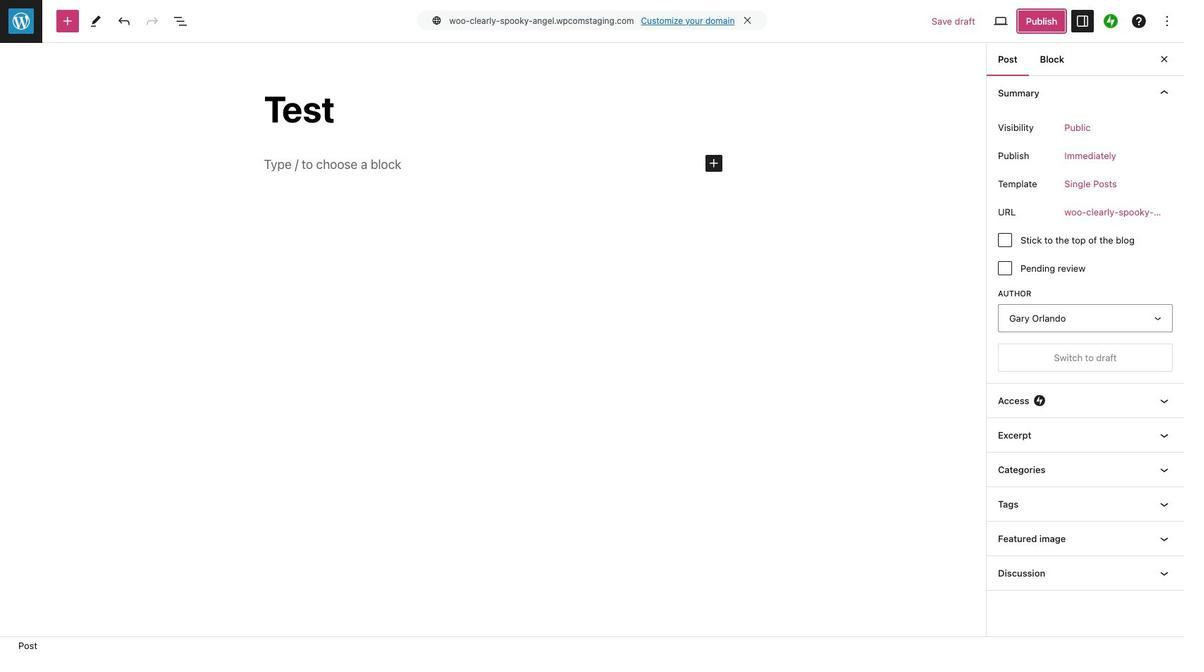 Task type: describe. For each thing, give the bounding box(es) containing it.
close settings image
[[1156, 51, 1173, 68]]

view image
[[992, 13, 1009, 30]]

editor content region
[[0, 43, 986, 637]]

settings image
[[1074, 13, 1091, 30]]

tools image
[[87, 13, 104, 30]]



Task type: locate. For each thing, give the bounding box(es) containing it.
undo image
[[116, 13, 133, 30]]

document overview image
[[172, 13, 189, 30]]

jetpack image
[[1104, 14, 1118, 28]]

None checkbox
[[998, 234, 1012, 248]]

tab list
[[987, 42, 1076, 76]]

toggle block inserter image
[[59, 13, 76, 30]]

help image
[[1131, 13, 1148, 30]]

None checkbox
[[998, 262, 1012, 276]]

tab panel
[[987, 75, 1184, 592]]

options image
[[1159, 13, 1176, 30]]

redo image
[[144, 13, 161, 30]]



